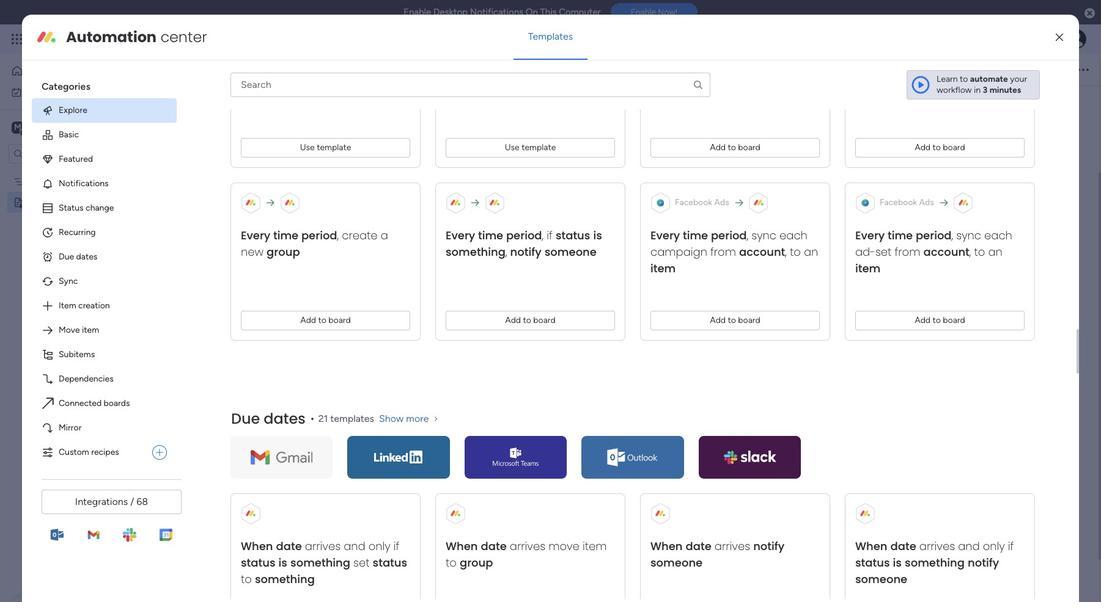 Task type: locate. For each thing, give the bounding box(es) containing it.
enable now! button
[[611, 3, 698, 22]]

for
[[235, 150, 247, 160], [499, 270, 515, 285]]

2 every time period from the left
[[651, 228, 747, 243]]

2 sync from the left
[[956, 228, 981, 243]]

arrives
[[305, 539, 341, 555], [510, 539, 545, 555], [715, 539, 750, 555], [920, 539, 955, 555]]

0 horizontal spatial ✨ priorities for the week
[[185, 150, 285, 160]]

enable inside enable now! button
[[631, 7, 656, 17]]

add for , create a new
[[300, 315, 316, 326]]

add to board
[[710, 142, 761, 153], [915, 142, 965, 153], [300, 315, 351, 326], [505, 315, 556, 326], [710, 315, 761, 326], [915, 315, 965, 326]]

1 vertical spatial 📋
[[431, 333, 445, 347]]

1 horizontal spatial account
[[924, 245, 970, 260]]

3 arrives from the left
[[715, 539, 750, 555]]

only
[[369, 539, 391, 555], [983, 539, 1005, 555]]

1 vertical spatial notify
[[753, 539, 785, 555]]

1 vertical spatial someone
[[651, 556, 703, 571]]

add for , sync each campaign from
[[710, 315, 726, 326]]

1 horizontal spatial sync
[[956, 228, 981, 243]]

2 account , to an item from the left
[[855, 245, 1003, 276]]

if inside when date arrives   and only if status is something notify someone
[[1008, 539, 1014, 555]]

0 horizontal spatial 📋
[[185, 169, 196, 180]]

date for when date arrives notify someone
[[686, 539, 712, 555]]

0 horizontal spatial week
[[264, 150, 285, 160]]

3 minutes
[[983, 85, 1021, 95]]

when date arrives notify someone
[[651, 539, 785, 571]]

2 an from the left
[[988, 245, 1003, 260]]

categories list box
[[32, 70, 187, 465]]

1 horizontal spatial tasks
[[508, 333, 536, 347]]

0 horizontal spatial facebook
[[675, 197, 712, 208]]

every time period for new
[[241, 228, 337, 243]]

every time period up the campaign
[[651, 228, 747, 243]]

1 horizontal spatial work
[[99, 32, 121, 46]]

from right the campaign
[[711, 245, 736, 260]]

mention image
[[557, 63, 569, 76]]

1 facebook from the left
[[675, 197, 712, 208]]

notify inside when date arrives   and only if status is something notify someone
[[968, 556, 999, 571]]

move
[[59, 325, 80, 336]]

and inside the when date arrives   and only if status is something set status to something
[[344, 539, 365, 555]]

when inside when date arrives   and only if status is something notify someone
[[855, 539, 888, 555]]

list box
[[0, 169, 156, 378]]

3 every time period from the left
[[855, 228, 952, 243]]

every for campaign
[[651, 228, 680, 243]]

0 horizontal spatial is
[[279, 556, 287, 571]]

1 horizontal spatial facebook
[[880, 197, 917, 208]]

board activity image
[[933, 62, 948, 77]]

0 vertical spatial notify
[[510, 245, 542, 260]]

status change option
[[32, 196, 177, 221]]

1 use template from the left
[[300, 142, 351, 153]]

dates inside 'due dates' option
[[76, 252, 97, 262]]

account , to an item for set
[[855, 245, 1003, 276]]

when
[[241, 539, 273, 555], [446, 539, 478, 555], [651, 539, 683, 555], [855, 539, 888, 555]]

status
[[59, 203, 84, 213]]

use template
[[300, 142, 351, 153], [505, 142, 556, 153]]

templates
[[528, 31, 573, 42]]

2 every from the left
[[446, 228, 475, 243]]

template for duplicate
[[317, 142, 351, 153]]

each for , sync each campaign from
[[780, 228, 808, 243]]

0 horizontal spatial sync
[[752, 228, 777, 243]]

1 vertical spatial dates
[[264, 409, 306, 429]]

every time period
[[241, 228, 337, 243], [651, 228, 747, 243], [855, 228, 952, 243]]

1 vertical spatial due
[[231, 409, 260, 429]]

2 time from the left
[[478, 228, 503, 243]]

1 horizontal spatial use
[[505, 142, 520, 153]]

1 horizontal spatial notify
[[753, 539, 785, 555]]

date inside the when date arrives   and only if status is something set status to something
[[276, 539, 302, 555]]

add to board button for , sync each ad-set from
[[855, 311, 1025, 331]]

list box containing marketing plan
[[0, 169, 156, 378]]

on
[[526, 7, 538, 18]]

0 horizontal spatial facebook ads
[[675, 197, 729, 208]]

due dates down recurring
[[59, 252, 97, 262]]

, inside ', sync each ad-set from'
[[952, 228, 953, 243]]

facebook ads up ', sync each ad-set from'
[[880, 197, 934, 208]]

select product image
[[11, 33, 23, 45]]

arrives inside when date arrives notify someone
[[715, 539, 750, 555]]

1 each from the left
[[780, 228, 808, 243]]

0 horizontal spatial for
[[235, 150, 247, 160]]

time inside every time period , if status is something , notify someone
[[478, 228, 503, 243]]

your
[[1010, 74, 1027, 84]]

1 horizontal spatial upcoming
[[448, 333, 505, 347]]

1 when from the left
[[241, 539, 273, 555]]

0 vertical spatial 📋
[[185, 169, 196, 180]]

account , to an item for from
[[651, 245, 818, 276]]

4 time from the left
[[888, 228, 913, 243]]

1 horizontal spatial ✨ priorities for the week
[[431, 270, 568, 285]]

ads up ', sync each ad-set from'
[[919, 197, 934, 208]]

1 facebook ads from the left
[[675, 197, 729, 208]]

work right my
[[41, 87, 59, 97]]

1 vertical spatial 📋 upcoming tasks
[[431, 333, 536, 347]]

1 an from the left
[[804, 245, 818, 260]]

sync for , sync each ad-set from
[[956, 228, 981, 243]]

, inside the , sync each campaign from
[[747, 228, 749, 243]]

create down templates button
[[542, 55, 584, 70]]

plan
[[69, 176, 85, 187]]

2 from from the left
[[895, 245, 921, 260]]

when date
[[446, 539, 507, 555]]

every for ad-
[[855, 228, 885, 243]]

arrives inside the when date arrives   and only if status is something set status to something
[[305, 539, 341, 555]]

kendall parks image
[[1067, 29, 1087, 49]]

dates
[[76, 252, 97, 262], [264, 409, 306, 429]]

0 horizontal spatial every time period
[[241, 228, 337, 243]]

3 when from the left
[[651, 539, 683, 555]]

1 horizontal spatial dates
[[264, 409, 306, 429]]

0 horizontal spatial notify
[[510, 245, 542, 260]]

from right 'ad-'
[[895, 245, 921, 260]]

2 each from the left
[[985, 228, 1013, 243]]

1 account from the left
[[739, 245, 785, 260]]

0 horizontal spatial group
[[267, 245, 300, 260]]

notifications inside option
[[59, 178, 109, 189]]

1 horizontal spatial 📋 upcoming tasks
[[431, 333, 536, 347]]

2 vertical spatial someone
[[855, 572, 908, 588]]

0 vertical spatial work
[[99, 32, 121, 46]]

1 horizontal spatial due
[[231, 409, 260, 429]]

0 horizontal spatial from
[[711, 245, 736, 260]]

sync
[[59, 276, 78, 287]]

when for when date arrives   and only if status is something notify someone
[[855, 539, 888, 555]]

1 date from the left
[[276, 539, 302, 555]]

2 horizontal spatial is
[[893, 556, 902, 571]]

2 period from the left
[[506, 228, 542, 243]]

an for , sync each campaign from
[[804, 245, 818, 260]]

templates button
[[513, 22, 588, 51]]

21
[[318, 413, 328, 425]]

dates left 21
[[264, 409, 306, 429]]

each inside the , sync each campaign from
[[780, 228, 808, 243]]

1 ads from the left
[[715, 197, 729, 208]]

create inside , create a new
[[342, 228, 378, 243]]

0 horizontal spatial use
[[300, 142, 315, 153]]

automation  center image
[[37, 27, 56, 47]]

1 vertical spatial work
[[41, 87, 59, 97]]

facebook up ', sync each ad-set from'
[[880, 197, 917, 208]]

1
[[448, 130, 452, 142]]

basic
[[59, 130, 79, 140]]

1 horizontal spatial set
[[876, 245, 892, 260]]

facebook
[[675, 197, 712, 208], [880, 197, 917, 208]]

move item
[[59, 325, 99, 336]]

4 arrives from the left
[[920, 539, 955, 555]]

show more link
[[379, 413, 441, 426]]

sync for , sync each campaign from
[[752, 228, 777, 243]]

2 horizontal spatial notify
[[968, 556, 999, 571]]

add to board button for , create a new
[[241, 311, 410, 331]]

sync inside ', sync each ad-set from'
[[956, 228, 981, 243]]

0 horizontal spatial due dates
[[59, 252, 97, 262]]

1 arrives from the left
[[305, 539, 341, 555]]

every inside every time period , if status is something , notify someone
[[446, 228, 475, 243]]

sync
[[752, 228, 777, 243], [956, 228, 981, 243]]

numbered list image
[[470, 64, 481, 75]]

priorities
[[198, 150, 233, 160], [448, 270, 496, 285]]

1 vertical spatial the
[[518, 270, 536, 285]]

2 date from the left
[[481, 539, 507, 555]]

style
[[520, 64, 540, 75]]

1 time from the left
[[273, 228, 299, 243]]

0 horizontal spatial the
[[249, 150, 262, 160]]

notifications up the status change
[[59, 178, 109, 189]]

2 use template button from the left
[[446, 138, 615, 158]]

use template for create
[[505, 142, 556, 153]]

search image
[[693, 79, 704, 90]]

0 horizontal spatial use template button
[[241, 138, 410, 158]]

only inside when date arrives   and only if status is something notify someone
[[983, 539, 1005, 555]]

item
[[651, 261, 676, 276], [855, 261, 881, 276], [82, 325, 99, 336], [583, 539, 607, 555]]

2 vertical spatial notify
[[968, 556, 999, 571]]

1 horizontal spatial is
[[593, 228, 602, 243]]

1 period from the left
[[301, 228, 337, 243]]

something
[[446, 245, 506, 260], [290, 556, 350, 571], [905, 556, 965, 571], [255, 572, 315, 588]]

, sync each ad-set from
[[855, 228, 1013, 260]]

Search in workspace field
[[26, 147, 102, 161]]

1 horizontal spatial template
[[522, 142, 556, 153]]

when for when date arrives notify someone
[[651, 539, 683, 555]]

0 horizontal spatial only
[[369, 539, 391, 555]]

1 vertical spatial ✨ priorities for the week
[[431, 270, 568, 285]]

is inside the when date arrives   and only if status is something set status to something
[[279, 556, 287, 571]]

2 only from the left
[[983, 539, 1005, 555]]

4 every from the left
[[855, 228, 885, 243]]

group down when date
[[460, 556, 493, 571]]

dependencies option
[[32, 367, 177, 392]]

📋
[[185, 169, 196, 180], [431, 333, 445, 347]]

1 horizontal spatial ✨
[[431, 270, 445, 285]]

every time period up new
[[241, 228, 337, 243]]

facebook ads for set
[[880, 197, 934, 208]]

1 horizontal spatial enable
[[631, 7, 656, 17]]

date for when date
[[481, 539, 507, 555]]

1 horizontal spatial every time period
[[651, 228, 747, 243]]

board for , create a new
[[329, 315, 351, 326]]

is inside when date arrives   and only if status is something notify someone
[[893, 556, 902, 571]]

layout image
[[420, 64, 431, 75]]

option
[[0, 171, 156, 173]]

2 when from the left
[[446, 539, 478, 555]]

only inside the when date arrives   and only if status is something set status to something
[[369, 539, 391, 555]]

, inside , create a new
[[337, 228, 339, 243]]

3 date from the left
[[686, 539, 712, 555]]

from
[[711, 245, 736, 260], [895, 245, 921, 260]]

if
[[956, 55, 962, 70], [547, 228, 553, 243], [394, 539, 400, 555], [1008, 539, 1014, 555]]

4 date from the left
[[891, 539, 916, 555]]

and
[[899, 71, 920, 87], [344, 539, 365, 555], [958, 539, 980, 555]]

1 .
[[448, 130, 454, 142]]

0 horizontal spatial template
[[317, 142, 351, 153]]

0 horizontal spatial use template
[[300, 142, 351, 153]]

2 arrives from the left
[[510, 539, 545, 555]]

0 horizontal spatial someone
[[545, 245, 597, 260]]

someone for is
[[545, 245, 597, 260]]

enable left now!
[[631, 7, 656, 17]]

ads up the , sync each campaign from
[[715, 197, 729, 208]]

marketing plan
[[29, 176, 85, 187]]

1 horizontal spatial from
[[895, 245, 921, 260]]

subitems option
[[32, 343, 177, 367]]

text
[[332, 64, 348, 75]]

item creation
[[59, 301, 110, 311]]

board for , sync each ad-set from
[[943, 315, 965, 326]]

workspace selection element
[[12, 120, 102, 136]]

board
[[738, 142, 761, 153], [943, 142, 965, 153], [329, 315, 351, 326], [533, 315, 556, 326], [738, 315, 761, 326], [943, 315, 965, 326]]

1 horizontal spatial only
[[983, 539, 1005, 555]]

date inside when date arrives notify someone
[[686, 539, 712, 555]]

enable left desktop
[[404, 7, 431, 18]]

dates down recurring
[[76, 252, 97, 262]]

every up new
[[241, 228, 270, 243]]

learn to automate
[[937, 74, 1008, 84]]

0 horizontal spatial ✨
[[185, 150, 196, 160]]

bulleted list image
[[449, 64, 460, 75]]

set
[[876, 245, 892, 260], [353, 556, 370, 571]]

1 vertical spatial week
[[539, 270, 568, 285]]

1 account , to an item from the left
[[651, 245, 818, 276]]

arrives inside when date arrives   and only if status is something notify someone
[[920, 539, 955, 555]]

facebook ads up the , sync each campaign from
[[675, 197, 729, 208]]

4 when from the left
[[855, 539, 888, 555]]

recipes
[[91, 448, 119, 458]]

0 horizontal spatial account , to an item
[[651, 245, 818, 276]]

1 vertical spatial for
[[499, 270, 515, 285]]

has passed and ,
[[855, 55, 1014, 103]]

1 vertical spatial tasks
[[508, 333, 536, 347]]

each inside ', sync each ad-set from'
[[985, 228, 1013, 243]]

when inside the when date arrives   and only if status is something set status to something
[[241, 539, 273, 555]]

2 use template from the left
[[505, 142, 556, 153]]

0 horizontal spatial upcoming
[[198, 169, 238, 180]]

2 facebook from the left
[[880, 197, 917, 208]]

something inside every time period , if status is something , notify someone
[[446, 245, 506, 260]]

2 facebook ads from the left
[[880, 197, 934, 208]]

sync inside the , sync each campaign from
[[752, 228, 777, 243]]

0 vertical spatial for
[[235, 150, 247, 160]]

1 horizontal spatial for
[[499, 270, 515, 285]]

every up 'ad-'
[[855, 228, 885, 243]]

, inside has passed and ,
[[915, 88, 917, 103]]

every for new
[[241, 228, 270, 243]]

notify inside every time period , if status is something , notify someone
[[510, 245, 542, 260]]

0 horizontal spatial enable
[[404, 7, 431, 18]]

add
[[710, 142, 726, 153], [915, 142, 931, 153], [300, 315, 316, 326], [505, 315, 521, 326], [710, 315, 726, 326], [915, 315, 931, 326]]

1 template from the left
[[317, 142, 351, 153]]

0 vertical spatial week
[[264, 150, 285, 160]]

every time period up 'ad-'
[[855, 228, 952, 243]]

ads
[[715, 197, 729, 208], [919, 197, 934, 208]]

facebook ads
[[675, 197, 729, 208], [880, 197, 934, 208]]

due dates left 21
[[231, 409, 306, 429]]

3 period from the left
[[711, 228, 747, 243]]

monday
[[54, 32, 96, 46]]

monday work management
[[54, 32, 190, 46]]

status
[[556, 228, 590, 243], [241, 556, 275, 571], [373, 556, 407, 571], [855, 556, 890, 571]]

2 horizontal spatial someone
[[855, 572, 908, 588]]

enable for enable now!
[[631, 7, 656, 17]]

account for from
[[739, 245, 785, 260]]

someone inside when date arrives   and only if status is something notify someone
[[855, 572, 908, 588]]

0 horizontal spatial notifications
[[59, 178, 109, 189]]

normal
[[302, 64, 330, 75]]

period for ad-
[[916, 228, 952, 243]]

0 horizontal spatial due
[[59, 252, 74, 262]]

basic option
[[32, 123, 177, 147]]

and inside has passed and ,
[[899, 71, 920, 87]]

1 every time period from the left
[[241, 228, 337, 243]]

dependencies
[[59, 374, 114, 385]]

notifications left on
[[470, 7, 523, 18]]

main workspace
[[28, 121, 100, 133]]

time for campaign
[[683, 228, 708, 243]]

notify inside when date arrives notify someone
[[753, 539, 785, 555]]

create left a at left top
[[342, 228, 378, 243]]

1 only from the left
[[369, 539, 391, 555]]

0 horizontal spatial work
[[41, 87, 59, 97]]

due dates option
[[32, 245, 177, 270]]

0 horizontal spatial an
[[804, 245, 818, 260]]

4 period from the left
[[916, 228, 952, 243]]

and inside when date arrives   and only if status is something notify someone
[[958, 539, 980, 555]]

1 horizontal spatial 📋
[[431, 333, 445, 347]]

each for , sync each ad-set from
[[985, 228, 1013, 243]]

automation
[[66, 27, 156, 47]]

2 ads from the left
[[919, 197, 934, 208]]

0 horizontal spatial create
[[342, 228, 378, 243]]

None search field
[[231, 73, 711, 97]]

0 vertical spatial due dates
[[59, 252, 97, 262]]

1 horizontal spatial an
[[988, 245, 1003, 260]]

integrations / 68 button
[[42, 490, 182, 515]]

facebook up the campaign
[[675, 197, 712, 208]]

account
[[739, 245, 785, 260], [924, 245, 970, 260]]

2 horizontal spatial every time period
[[855, 228, 952, 243]]

template
[[317, 142, 351, 153], [522, 142, 556, 153]]

use for duplicate
[[300, 142, 315, 153]]

1 horizontal spatial the
[[518, 270, 536, 285]]

0 horizontal spatial account
[[739, 245, 785, 260]]

2 template from the left
[[522, 142, 556, 153]]

undo ⌘+z image
[[231, 64, 242, 75]]

1 horizontal spatial each
[[985, 228, 1013, 243]]

every up the campaign
[[651, 228, 680, 243]]

0 vertical spatial create
[[542, 55, 584, 70]]

work right monday at top left
[[99, 32, 121, 46]]

mirror
[[59, 423, 82, 433]]

group
[[267, 245, 300, 260], [460, 556, 493, 571]]

work inside button
[[41, 87, 59, 97]]

someone
[[545, 245, 597, 260], [651, 556, 703, 571], [855, 572, 908, 588]]

someone for status
[[855, 572, 908, 588]]

when inside when date arrives notify someone
[[651, 539, 683, 555]]

2 account from the left
[[924, 245, 970, 260]]

private board image
[[13, 197, 24, 208]]

move
[[549, 539, 580, 555]]

3 time from the left
[[683, 228, 708, 243]]

1 use template button from the left
[[241, 138, 410, 158]]

duplicate
[[337, 55, 392, 70]]

1 vertical spatial notifications
[[59, 178, 109, 189]]

0 horizontal spatial dates
[[76, 252, 97, 262]]

connected
[[59, 399, 102, 409]]

1 from from the left
[[711, 245, 736, 260]]

categories
[[42, 81, 90, 92]]

someone inside every time period , if status is something , notify someone
[[545, 245, 597, 260]]

a
[[381, 228, 388, 243]]

recurring
[[59, 227, 96, 238]]

1 sync from the left
[[752, 228, 777, 243]]

0 vertical spatial 📋 upcoming tasks
[[185, 169, 261, 180]]

integrations / 68
[[75, 496, 148, 508]]

1 every from the left
[[241, 228, 270, 243]]

group right new
[[267, 245, 300, 260]]

1 use from the left
[[300, 142, 315, 153]]

use for create
[[505, 142, 520, 153]]

featured option
[[32, 147, 177, 172]]

if inside every time period , if status is something , notify someone
[[547, 228, 553, 243]]

1 horizontal spatial ads
[[919, 197, 934, 208]]

v2 ellipsis image
[[1078, 62, 1089, 78]]

period for campaign
[[711, 228, 747, 243]]

someone inside when date arrives notify someone
[[651, 556, 703, 571]]

date inside when date arrives   and only if status is something notify someone
[[891, 539, 916, 555]]

0 vertical spatial someone
[[545, 245, 597, 260]]

ad-
[[855, 245, 876, 260]]

add to board for , create a new
[[300, 315, 351, 326]]

3 every from the left
[[651, 228, 680, 243]]

1 horizontal spatial notifications
[[470, 7, 523, 18]]

0 horizontal spatial and
[[344, 539, 365, 555]]

templates
[[330, 413, 374, 425]]

0 vertical spatial set
[[876, 245, 892, 260]]

use template button for duplicate
[[241, 138, 410, 158]]

1 horizontal spatial priorities
[[448, 270, 496, 285]]

use
[[300, 142, 315, 153], [505, 142, 520, 153]]

2 use from the left
[[505, 142, 520, 153]]

every down 📂 today
[[446, 228, 475, 243]]

has
[[994, 55, 1014, 70]]

0 vertical spatial priorities
[[198, 150, 233, 160]]

board for , if
[[533, 315, 556, 326]]

0 horizontal spatial each
[[780, 228, 808, 243]]

1 vertical spatial due dates
[[231, 409, 306, 429]]

✨
[[185, 150, 196, 160], [431, 270, 445, 285]]

and for when date arrives   and only if status is something set status to something
[[344, 539, 365, 555]]

,
[[747, 55, 752, 70], [952, 55, 953, 70], [915, 88, 917, 103], [337, 228, 339, 243], [542, 228, 544, 243], [747, 228, 749, 243], [952, 228, 953, 243], [506, 245, 507, 260], [785, 245, 787, 260], [970, 245, 971, 260]]



Task type: vqa. For each thing, say whether or not it's contained in the screenshot.
. at top left
yes



Task type: describe. For each thing, give the bounding box(es) containing it.
learn
[[937, 74, 958, 84]]

only for notify
[[983, 539, 1005, 555]]

my work button
[[7, 82, 131, 102]]

custom recipes option
[[32, 441, 147, 465]]

see plans image
[[203, 32, 214, 46]]

notes
[[29, 197, 52, 208]]

account for set
[[924, 245, 970, 260]]

checklist image
[[491, 64, 502, 75]]

change
[[86, 203, 114, 213]]

minutes
[[990, 85, 1021, 95]]

recurring option
[[32, 221, 177, 245]]

desktop
[[434, 7, 468, 18]]

status change
[[59, 203, 114, 213]]

facebook for from
[[675, 197, 712, 208]]

1 horizontal spatial group
[[460, 556, 493, 571]]

/
[[130, 496, 134, 508]]

boards
[[104, 399, 130, 409]]

sync option
[[32, 270, 177, 294]]

categories heading
[[32, 70, 177, 98]]

.
[[452, 130, 454, 142]]

due dates inside option
[[59, 252, 97, 262]]

if inside the when date arrives   and only if status is something set status to something
[[394, 539, 400, 555]]

this
[[540, 7, 557, 18]]

normal text
[[302, 64, 348, 75]]

dapulse close image
[[1085, 7, 1095, 20]]

every time period for ad-
[[855, 228, 952, 243]]

1 horizontal spatial create
[[542, 55, 584, 70]]

automation center
[[66, 27, 207, 47]]

finish these notes
[[463, 231, 540, 243]]

arrives inside the arrives   move item to
[[510, 539, 545, 555]]

facebook ads for from
[[675, 197, 729, 208]]

facebook for set
[[880, 197, 917, 208]]

1 horizontal spatial due dates
[[231, 409, 306, 429]]

explore option
[[32, 98, 177, 123]]

today
[[448, 208, 481, 223]]

from inside the , sync each campaign from
[[711, 245, 736, 260]]

set inside ', sync each ad-set from'
[[876, 245, 892, 260]]

0 vertical spatial ✨ priorities for the week
[[185, 150, 285, 160]]

0 horizontal spatial priorities
[[198, 150, 233, 160]]

add for , sync each ad-set from
[[915, 315, 931, 326]]

0 vertical spatial upcoming
[[198, 169, 238, 180]]

status inside when date arrives   and only if status is something notify someone
[[855, 556, 890, 571]]

connected boards
[[59, 399, 130, 409]]

share
[[1038, 64, 1060, 74]]

add to board for , if
[[505, 315, 556, 326]]

add to board button for , sync each campaign from
[[651, 311, 820, 331]]

computer
[[559, 7, 601, 18]]

when for when date arrives   and only if status is something set status to something
[[241, 539, 273, 555]]

lottie animation image
[[0, 479, 156, 603]]

work for my
[[41, 87, 59, 97]]

item inside option
[[82, 325, 99, 336]]

an for , sync each ad-set from
[[988, 245, 1003, 260]]

1 vertical spatial priorities
[[448, 270, 496, 285]]

1 image
[[445, 90, 449, 94]]

only for set
[[369, 539, 391, 555]]

featured
[[59, 154, 93, 164]]

in
[[974, 85, 981, 95]]

board for , sync each campaign from
[[738, 315, 761, 326]]

set inside the when date arrives   and only if status is something set status to something
[[353, 556, 370, 571]]

arrives for when date arrives   and only if status is something set status to something
[[305, 539, 341, 555]]

integrations
[[75, 496, 128, 508]]

style button
[[515, 59, 545, 80]]

marketing
[[29, 176, 67, 187]]

status inside every time period , if status is something , notify someone
[[556, 228, 590, 243]]

enable desktop notifications on this computer
[[404, 7, 601, 18]]

lottie animation element
[[0, 479, 156, 603]]

every time period for campaign
[[651, 228, 747, 243]]

📂 today
[[431, 208, 484, 223]]

Search for a column type search field
[[231, 73, 711, 97]]

to inside the arrives   move item to
[[446, 556, 457, 571]]

add for , if
[[505, 315, 521, 326]]

my
[[27, 87, 39, 97]]

new
[[241, 245, 264, 260]]

item creation option
[[32, 294, 177, 319]]

, if
[[952, 55, 965, 70]]

period inside every time period , if status is something , notify someone
[[506, 228, 542, 243]]

arrives for when date arrives   and only if status is something notify someone
[[920, 539, 955, 555]]

0 vertical spatial group
[[267, 245, 300, 260]]

date for when date arrives   and only if status is something notify someone
[[891, 539, 916, 555]]

notify for when
[[968, 556, 999, 571]]

explore
[[59, 105, 87, 116]]

move item option
[[32, 319, 177, 343]]

from inside ', sync each ad-set from'
[[895, 245, 921, 260]]

1 horizontal spatial week
[[539, 270, 568, 285]]

show more
[[379, 413, 429, 425]]

template for create
[[522, 142, 556, 153]]

custom
[[59, 448, 89, 458]]

3
[[983, 85, 988, 95]]

68
[[137, 496, 148, 508]]

time for new
[[273, 228, 299, 243]]

time for ad-
[[888, 228, 913, 243]]

ads for from
[[715, 197, 729, 208]]

every time period , if status is something , notify someone
[[446, 228, 602, 260]]

notifications option
[[32, 172, 177, 196]]

due inside option
[[59, 252, 74, 262]]

workspace
[[52, 121, 100, 133]]

automate
[[970, 74, 1008, 84]]

ads for set
[[919, 197, 934, 208]]

my work
[[27, 87, 59, 97]]

now!
[[658, 7, 677, 17]]

work for monday
[[99, 32, 121, 46]]

m
[[14, 122, 21, 132]]

item inside the arrives   move item to
[[583, 539, 607, 555]]

is inside every time period , if status is something , notify someone
[[593, 228, 602, 243]]

center
[[160, 27, 207, 47]]

, create a new
[[241, 228, 388, 260]]

add to board for , sync each campaign from
[[710, 315, 761, 326]]

and for when date arrives   and only if status is something notify someone
[[958, 539, 980, 555]]

management
[[123, 32, 190, 46]]

these
[[489, 231, 513, 243]]

item
[[59, 301, 76, 311]]

1 vertical spatial upcoming
[[448, 333, 505, 347]]

is for when date arrives   and only if status is something set status to something
[[279, 556, 287, 571]]

subitems
[[59, 350, 95, 360]]

main
[[28, 121, 50, 133]]

0 vertical spatial ✨
[[185, 150, 196, 160]]

your workflow in
[[937, 74, 1027, 95]]

0 horizontal spatial tasks
[[240, 169, 261, 180]]

arrives for when date arrives notify someone
[[715, 539, 750, 555]]

0 vertical spatial the
[[249, 150, 262, 160]]

period for new
[[301, 228, 337, 243]]

workspace image
[[12, 121, 24, 134]]

workflow
[[937, 85, 972, 95]]

connected boards option
[[32, 392, 177, 416]]

when date arrives   and only if status is something set status to something
[[241, 539, 407, 588]]

home image
[[11, 65, 23, 77]]

show
[[379, 413, 404, 425]]

use template button for create
[[446, 138, 615, 158]]

enable now!
[[631, 7, 677, 17]]

when date arrives   and only if status is something notify someone
[[855, 539, 1014, 588]]

1 vertical spatial ✨
[[431, 270, 445, 285]]

date for when date arrives   and only if status is something set status to something
[[276, 539, 302, 555]]

something inside when date arrives   and only if status is something notify someone
[[905, 556, 965, 571]]

21 templates
[[318, 413, 374, 425]]

add to board button for , if
[[446, 311, 615, 331]]

finish
[[463, 231, 487, 243]]

notify for every time period
[[510, 245, 542, 260]]

custom recipes
[[59, 448, 119, 458]]

0 vertical spatial notifications
[[470, 7, 523, 18]]

mirror option
[[32, 416, 177, 441]]

, sync each campaign from
[[651, 228, 808, 260]]

passed
[[855, 71, 896, 87]]

creation
[[78, 301, 110, 311]]

notes
[[516, 231, 540, 243]]

when for when date
[[446, 539, 478, 555]]

add to board for , sync each ad-set from
[[915, 315, 965, 326]]

is for when date arrives   and only if status is something notify someone
[[893, 556, 902, 571]]

📂
[[431, 208, 445, 223]]

more
[[406, 413, 429, 425]]

use template for duplicate
[[300, 142, 351, 153]]

share button
[[1016, 60, 1066, 79]]

to inside the when date arrives   and only if status is something set status to something
[[241, 572, 252, 588]]

enable for enable desktop notifications on this computer
[[404, 7, 431, 18]]



